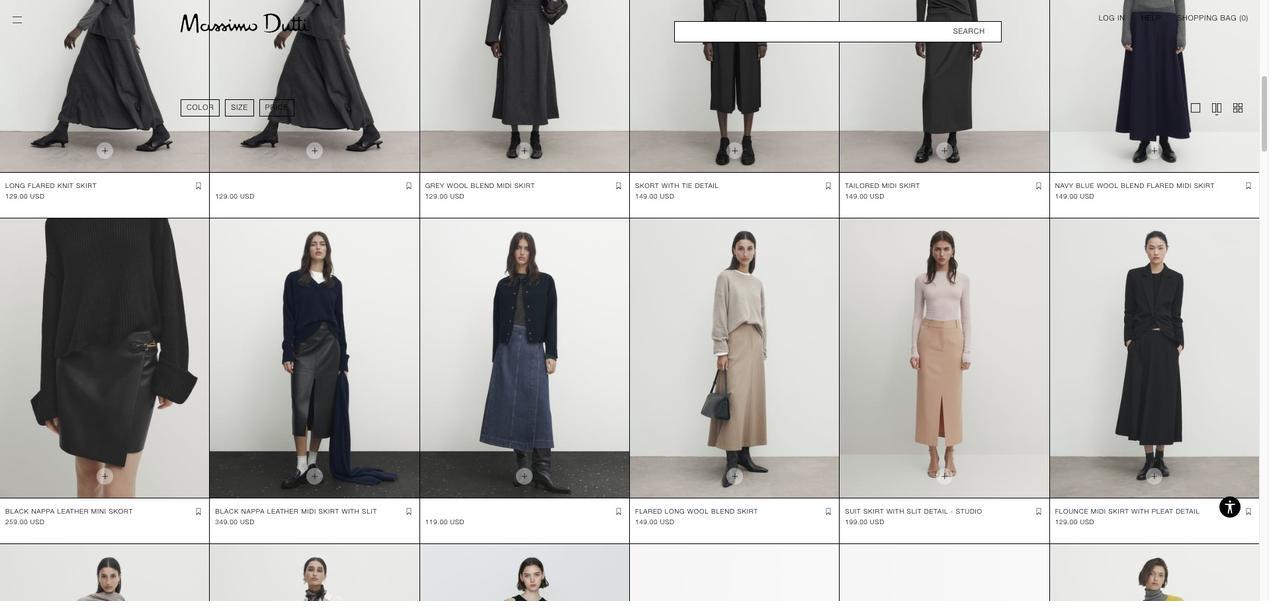 Task type: locate. For each thing, give the bounding box(es) containing it.
flared long wool blend skirt link
[[636, 506, 759, 517]]

129.00
[[5, 193, 28, 200], [215, 193, 238, 200], [425, 193, 448, 200], [1056, 518, 1078, 525]]

nappa
[[31, 508, 55, 515], [242, 508, 265, 515]]

grey wool blend midi skirt
[[425, 182, 535, 189]]

149.00 usd down the skort
[[636, 193, 675, 200]]

149.00 usd
[[636, 193, 675, 200], [846, 193, 885, 200], [1056, 193, 1095, 200], [636, 518, 675, 525]]

129.00 for grey
[[425, 193, 448, 200]]

image 0 of  from zara image
[[210, 0, 420, 172], [420, 219, 630, 498]]

0 vertical spatial image 0 of  from zara image
[[210, 0, 420, 172]]

2 nappa from the left
[[242, 508, 265, 515]]

add item to wishlist image for long flared knit skirt
[[194, 181, 204, 191]]

1 flared from the left
[[28, 182, 55, 189]]

1 vertical spatial image 0 of long flared knit skirt from zara image
[[0, 544, 209, 601]]

2 leather from the left
[[267, 508, 299, 515]]

tailored
[[846, 182, 880, 189]]

)
[[1247, 14, 1249, 23]]

1 vertical spatial image 0 of  from zara image
[[420, 219, 630, 498]]

0 vertical spatial image 0 of long flared knit skirt from zara image
[[0, 0, 209, 172]]

2 image 0 of linen bermuda shorts with darts from zara image from the left
[[630, 544, 840, 601]]

leather
[[57, 508, 89, 515], [267, 508, 299, 515]]

blend for navy blue wool blend flared midi skirt
[[1122, 182, 1145, 189]]

0 horizontal spatial image 0 of  from zara image
[[210, 0, 420, 172]]

bag
[[1221, 14, 1238, 23]]

black up 349.00
[[215, 508, 239, 515]]

149.00 down tailored
[[846, 193, 868, 200]]

259.00 usd
[[5, 518, 45, 525]]

black up 259.00
[[5, 508, 29, 515]]

blend right long
[[712, 508, 735, 515]]

nappa up the 259.00 usd
[[31, 508, 55, 515]]

2 image 0 of long flared knit skirt from zara image from the top
[[0, 544, 209, 601]]

149.00
[[636, 193, 658, 200], [846, 193, 868, 200], [1056, 193, 1078, 200], [636, 518, 658, 525]]

1 black from the left
[[5, 508, 29, 515]]

size
[[231, 103, 248, 112]]

leather inside black nappa leather midi skirt with slit link
[[267, 508, 299, 515]]

zoom change image
[[1190, 101, 1203, 115], [1211, 101, 1224, 115]]

nappa up 349.00 usd
[[242, 508, 265, 515]]

slit
[[362, 508, 377, 515], [907, 508, 922, 515]]

0 horizontal spatial slit
[[362, 508, 377, 515]]

leather inside black nappa leather mini skort "link"
[[57, 508, 89, 515]]

149.00 down the skort
[[636, 193, 658, 200]]

1 horizontal spatial image 0 of linen bermuda shorts with darts from zara image
[[840, 544, 1050, 601]]

wool right the blue
[[1098, 182, 1119, 189]]

with
[[662, 182, 680, 189], [342, 508, 360, 515], [887, 508, 905, 515], [1132, 508, 1150, 515]]

wool right long
[[688, 508, 709, 515]]

2 flared from the left
[[1148, 182, 1175, 189]]

1 leather from the left
[[57, 508, 89, 515]]

1 nappa from the left
[[31, 508, 55, 515]]

149.00 usd for navy
[[1056, 193, 1095, 200]]

flounce
[[1056, 508, 1089, 515]]

0 vertical spatial image 0 of grey wool blend midi skirt from zara image
[[420, 0, 630, 172]]

2 black from the left
[[215, 508, 239, 515]]

129.00 for flounce
[[1056, 518, 1078, 525]]

nappa for 349.00 usd
[[242, 508, 265, 515]]

0 horizontal spatial flared
[[28, 182, 55, 189]]

1 horizontal spatial zoom change image
[[1211, 101, 1224, 115]]

usd for flounce midi skirt with pleat detail
[[1081, 518, 1095, 525]]

usd for long flared knit skirt
[[30, 193, 45, 200]]

image 0 of knit midi skirt from zara image
[[210, 544, 420, 601]]

2 horizontal spatial blend
[[1122, 182, 1145, 189]]

flounce midi skirt with pleat detail
[[1056, 508, 1201, 515]]

image 0 of tailored midi skirt from zara image
[[840, 0, 1050, 172]]

1 horizontal spatial image 0 of  from zara image
[[420, 219, 630, 498]]

1 zoom change image from the left
[[1190, 101, 1203, 115]]

long
[[5, 182, 25, 189]]

2 horizontal spatial wool
[[1098, 182, 1119, 189]]

0 status
[[1242, 14, 1247, 23]]

259.00
[[5, 518, 28, 525]]

1 horizontal spatial detail
[[925, 508, 949, 515]]

0 horizontal spatial image 0 of linen bermuda shorts with darts from zara image
[[630, 544, 840, 601]]

1 horizontal spatial nappa
[[242, 508, 265, 515]]

0 horizontal spatial black
[[5, 508, 29, 515]]

tie
[[682, 182, 693, 189]]

1 horizontal spatial slit
[[907, 508, 922, 515]]

add item to wishlist image for navy blue wool blend flared midi skirt
[[1244, 181, 1255, 191]]

149.00 usd down tailored
[[846, 193, 885, 200]]

image 0 of midi skirt with opening and latticework detail from zara image
[[420, 544, 630, 601]]

black
[[5, 508, 29, 515], [215, 508, 239, 515]]

129.00 for long
[[5, 193, 28, 200]]

long flared knit skirt
[[5, 182, 97, 189]]

search
[[954, 27, 986, 36]]

1 horizontal spatial leather
[[267, 508, 299, 515]]

129.00 usd
[[5, 193, 45, 200], [215, 193, 255, 200], [425, 193, 465, 200], [1056, 518, 1095, 525]]

149.00 usd down flared
[[636, 518, 675, 525]]

wool
[[447, 182, 469, 189], [1098, 182, 1119, 189], [688, 508, 709, 515]]

149.00 for skort
[[636, 193, 658, 200]]

black inside black nappa leather mini skort "link"
[[5, 508, 29, 515]]

image 0 of linen bermuda shorts with darts from zara image
[[840, 544, 1050, 601], [630, 544, 840, 601]]

usd
[[30, 193, 45, 200], [240, 193, 255, 200], [450, 193, 465, 200], [660, 193, 675, 200], [871, 193, 885, 200], [1081, 193, 1095, 200], [30, 518, 45, 525], [240, 518, 255, 525], [450, 518, 465, 525], [660, 518, 675, 525], [871, 518, 885, 525], [1081, 518, 1095, 525]]

color
[[187, 103, 214, 112]]

flared
[[28, 182, 55, 189], [1148, 182, 1175, 189]]

image 0 of  from zara image for 119.00 usd
[[420, 219, 630, 498]]

0 horizontal spatial nappa
[[31, 508, 55, 515]]

add item to wishlist image
[[194, 181, 204, 191], [404, 181, 414, 191], [614, 181, 624, 191], [194, 506, 204, 517], [404, 506, 414, 517], [614, 506, 624, 517]]

blue
[[1077, 182, 1095, 189]]

add item to wishlist image for flounce midi skirt with pleat detail
[[1244, 506, 1255, 517]]

0 horizontal spatial leather
[[57, 508, 89, 515]]

0 horizontal spatial wool
[[447, 182, 469, 189]]

2 zoom change image from the left
[[1211, 101, 1224, 115]]

leather for midi
[[267, 508, 299, 515]]

149.00 down flared
[[636, 518, 658, 525]]

149.00 down navy
[[1056, 193, 1078, 200]]

image 0 of  from zara image for 129.00 usd
[[210, 0, 420, 172]]

149.00 for navy
[[1056, 193, 1078, 200]]

black inside black nappa leather midi skirt with slit link
[[215, 508, 239, 515]]

1 horizontal spatial flared
[[1148, 182, 1175, 189]]

0 horizontal spatial image 0 of grey wool blend midi skirt from zara image
[[420, 0, 630, 172]]

wool right grey
[[447, 182, 469, 189]]

skort with tie detail link
[[636, 181, 720, 191]]

image 0 of grey wool blend midi skirt from zara image
[[420, 0, 630, 172], [1050, 544, 1260, 601]]

blend right the blue
[[1122, 182, 1145, 189]]

image 0 of skort with tie detail from zara image
[[630, 0, 840, 172]]

1 horizontal spatial blend
[[712, 508, 735, 515]]

1 horizontal spatial black
[[215, 508, 239, 515]]

black nappa leather mini skort link
[[5, 506, 133, 517]]

studio
[[957, 508, 983, 515]]

log
[[1099, 14, 1116, 23]]

0 horizontal spatial zoom change image
[[1190, 101, 1203, 115]]

detail right pleat at the bottom right
[[1177, 508, 1201, 515]]

149.00 usd down navy
[[1056, 193, 1095, 200]]

black for black nappa leather mini skort
[[5, 508, 29, 515]]

grey wool blend midi skirt link
[[425, 181, 535, 191]]

detail left -
[[925, 508, 949, 515]]

blend
[[471, 182, 495, 189], [1122, 182, 1145, 189], [712, 508, 735, 515]]

usd for black nappa leather midi skirt with slit
[[240, 518, 255, 525]]

add item to wishlist image for skort with tie detail
[[824, 181, 834, 191]]

wool for navy blue wool blend flared midi skirt
[[1098, 182, 1119, 189]]

blend right grey
[[471, 182, 495, 189]]

1 vertical spatial image 0 of grey wool blend midi skirt from zara image
[[1050, 544, 1260, 601]]

accessibility image
[[1218, 494, 1244, 520]]

leather for mini
[[57, 508, 89, 515]]

flounce midi skirt with pleat detail link
[[1056, 506, 1201, 517]]

suit skirt with slit detail - studio
[[846, 508, 983, 515]]

199.00
[[846, 518, 868, 525]]

1 horizontal spatial wool
[[688, 508, 709, 515]]

price
[[265, 103, 288, 112]]

usd for suit skirt with slit detail - studio
[[871, 518, 885, 525]]

detail
[[695, 182, 720, 189], [925, 508, 949, 515], [1177, 508, 1201, 515]]

midi
[[497, 182, 512, 189], [882, 182, 898, 189], [1177, 182, 1192, 189], [301, 508, 316, 515], [1092, 508, 1107, 515]]

image 0 of long flared knit skirt from zara image
[[0, 0, 209, 172], [0, 544, 209, 601]]

detail right the tie
[[695, 182, 720, 189]]

usd for tailored midi skirt
[[871, 193, 885, 200]]

add item to wishlist image
[[824, 181, 834, 191], [1034, 181, 1045, 191], [1244, 181, 1255, 191], [824, 506, 834, 517], [1034, 506, 1045, 517], [1244, 506, 1255, 517]]

skirt
[[76, 182, 97, 189], [515, 182, 535, 189], [900, 182, 921, 189], [1195, 182, 1216, 189], [319, 508, 340, 515], [738, 508, 759, 515], [864, 508, 885, 515], [1109, 508, 1130, 515]]

black nappa leather midi skirt with slit link
[[215, 506, 377, 517]]

size button
[[225, 99, 254, 117]]

149.00 for tailored
[[846, 193, 868, 200]]

nappa inside "link"
[[31, 508, 55, 515]]

log in
[[1099, 14, 1126, 23]]

0 horizontal spatial detail
[[695, 182, 720, 189]]



Task type: vqa. For each thing, say whether or not it's contained in the screenshot.


Task type: describe. For each thing, give the bounding box(es) containing it.
skort
[[636, 182, 660, 189]]

usd for black nappa leather mini skort
[[30, 518, 45, 525]]

black nappa leather mini skort
[[5, 508, 133, 515]]

price button
[[259, 99, 294, 117]]

zara logo united states. go to homepage image
[[181, 13, 351, 84]]

add item to wishlist image for black nappa leather mini skort
[[194, 506, 204, 517]]

long flared knit skirt link
[[5, 181, 97, 191]]

1 horizontal spatial image 0 of grey wool blend midi skirt from zara image
[[1050, 544, 1260, 601]]

add item to wishlist image for suit skirt with slit detail - studio
[[1034, 506, 1045, 517]]

open menu image
[[11, 13, 24, 26]]

199.00 usd
[[846, 518, 885, 525]]

help link
[[1142, 13, 1162, 24]]

119.00
[[425, 518, 448, 525]]

-
[[951, 508, 954, 515]]

(
[[1240, 14, 1242, 23]]

image 0 of black nappa leather midi skirt with slit from zara image
[[210, 219, 420, 498]]

flared
[[636, 508, 663, 515]]

0
[[1242, 14, 1247, 23]]

black for black nappa leather midi skirt with slit
[[215, 508, 239, 515]]

zoom change image
[[1232, 101, 1245, 115]]

image 0 of black nappa leather mini skort from zara image
[[0, 219, 209, 498]]

knit
[[58, 182, 74, 189]]

image 0 of flared long wool blend skirt from zara image
[[630, 219, 840, 498]]

suit
[[846, 508, 862, 515]]

navy
[[1056, 182, 1074, 189]]

image 0 of flounce midi skirt with pleat detail from zara image
[[1050, 219, 1260, 498]]

pleat
[[1153, 508, 1174, 515]]

blend for flared long wool blend skirt
[[712, 508, 735, 515]]

add item to wishlist image for grey wool blend midi skirt
[[614, 181, 624, 191]]

flared long wool blend skirt
[[636, 508, 759, 515]]

Product search search field
[[675, 21, 1002, 42]]

log in link
[[1099, 13, 1126, 24]]

navy blue wool blend flared midi skirt link
[[1056, 181, 1216, 191]]

skort
[[109, 508, 133, 515]]

tailored midi skirt
[[846, 182, 921, 189]]

suit skirt with slit detail - studio link
[[846, 506, 983, 517]]

349.00 usd
[[215, 518, 255, 525]]

mini
[[91, 508, 106, 515]]

149.00 usd for tailored
[[846, 193, 885, 200]]

help
[[1142, 14, 1162, 23]]

in
[[1118, 14, 1126, 23]]

grey
[[425, 182, 445, 189]]

add item to wishlist image for flared long wool blend skirt
[[824, 506, 834, 517]]

nappa for 259.00 usd
[[31, 508, 55, 515]]

color button
[[181, 99, 220, 117]]

usd for skort with tie detail
[[660, 193, 675, 200]]

tailored midi skirt link
[[846, 181, 921, 191]]

wool for flared long wool blend skirt
[[688, 508, 709, 515]]

search link
[[675, 21, 1002, 42]]

usd for flared long wool blend skirt
[[660, 518, 675, 525]]

navy blue wool blend flared midi skirt
[[1056, 182, 1216, 189]]

long
[[665, 508, 685, 515]]

0 horizontal spatial blend
[[471, 182, 495, 189]]

1 image 0 of long flared knit skirt from zara image from the top
[[0, 0, 209, 172]]

skort with tie detail
[[636, 182, 720, 189]]

image 0 of suit skirt with slit detail - studio from zara image
[[840, 219, 1050, 498]]

shopping
[[1178, 14, 1219, 23]]

add item to wishlist image for black nappa leather midi skirt with slit
[[404, 506, 414, 517]]

149.00 usd for skort
[[636, 193, 675, 200]]

2 horizontal spatial detail
[[1177, 508, 1201, 515]]

1 slit from the left
[[362, 508, 377, 515]]

129.00 usd for flounce
[[1056, 518, 1095, 525]]

usd for grey wool blend midi skirt
[[450, 193, 465, 200]]

2 slit from the left
[[907, 508, 922, 515]]

149.00 for flared
[[636, 518, 658, 525]]

349.00
[[215, 518, 238, 525]]

1 image 0 of linen bermuda shorts with darts from zara image from the left
[[840, 544, 1050, 601]]

add item to wishlist image for tailored midi skirt
[[1034, 181, 1045, 191]]

119.00 usd
[[425, 518, 465, 525]]

image 0 of navy blue wool blend flared midi skirt from zara image
[[1050, 0, 1260, 172]]

shopping bag ( 0 )
[[1178, 14, 1249, 23]]

129.00 usd for long
[[5, 193, 45, 200]]

129.00 usd for grey
[[425, 193, 465, 200]]

usd for navy blue wool blend flared midi skirt
[[1081, 193, 1095, 200]]

149.00 usd for flared
[[636, 518, 675, 525]]

black nappa leather midi skirt with slit
[[215, 508, 377, 515]]



